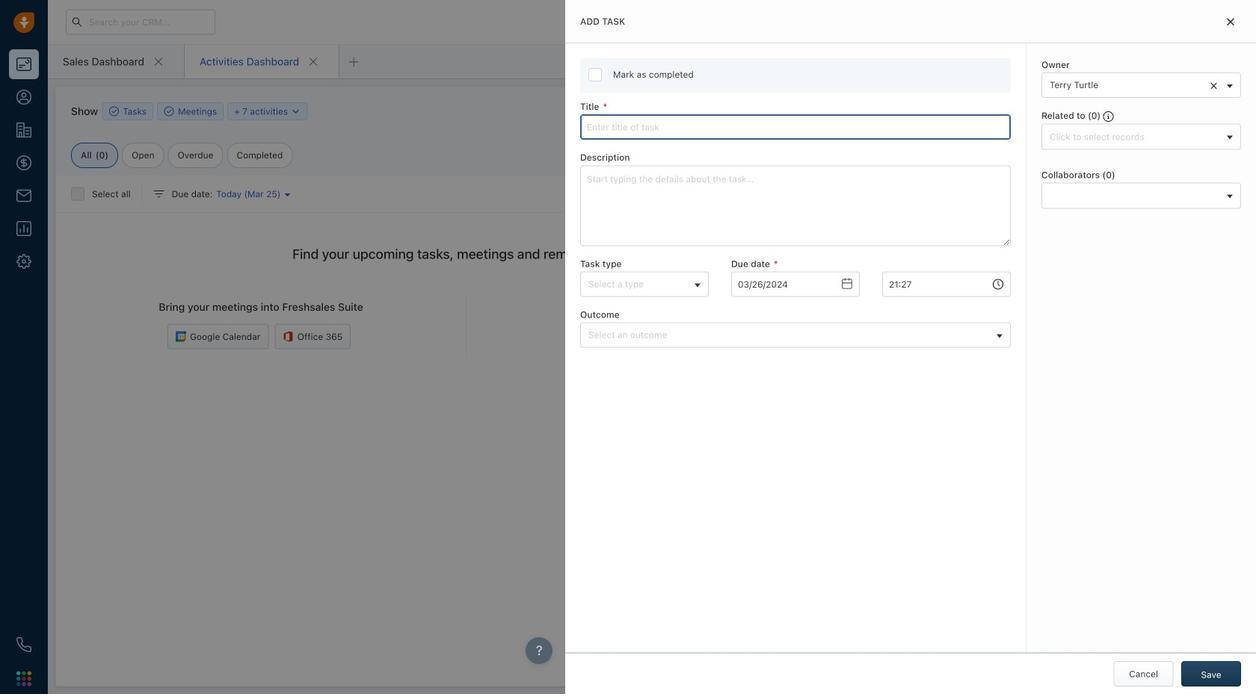 Task type: vqa. For each thing, say whether or not it's contained in the screenshot.
Phone icon
yes



Task type: describe. For each thing, give the bounding box(es) containing it.
Enter title of task text field
[[580, 115, 1011, 140]]

down image
[[290, 107, 301, 117]]

Start typing the details about the task… text field
[[580, 165, 1011, 246]]

close image
[[1227, 18, 1234, 26]]

freshworks switcher image
[[16, 672, 31, 687]]

phone image
[[16, 638, 31, 653]]



Task type: locate. For each thing, give the bounding box(es) containing it.
None text field
[[882, 272, 1011, 297]]

Search your CRM... text field
[[66, 9, 215, 35]]

tab panel
[[565, 0, 1256, 695]]

dialog
[[565, 0, 1256, 695]]

Click to select records search field
[[1046, 129, 1222, 145]]

phone element
[[9, 630, 39, 660]]

None search field
[[1046, 188, 1222, 204]]

-- text field
[[731, 272, 860, 297]]



